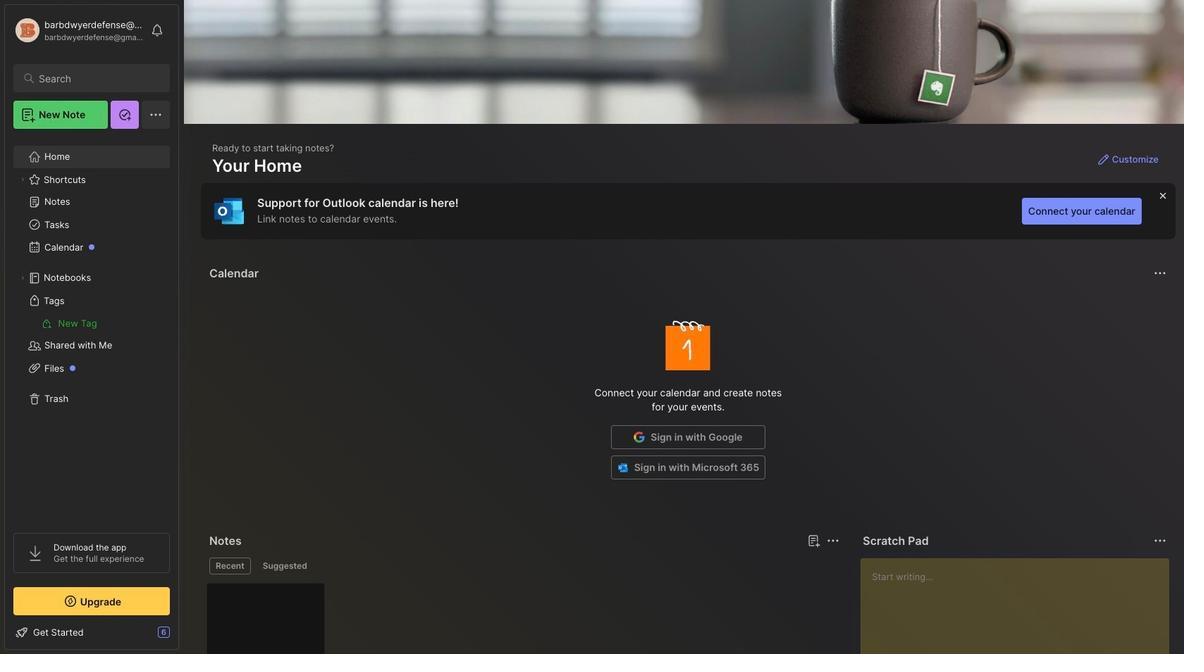 Task type: describe. For each thing, give the bounding box(es) containing it.
Search text field
[[39, 72, 157, 85]]

tree inside main element
[[5, 137, 178, 521]]

1 tab from the left
[[209, 558, 251, 575]]

Account field
[[13, 16, 144, 44]]

click to collapse image
[[178, 629, 189, 646]]

none search field inside main element
[[39, 70, 157, 87]]

Help and Learning task checklist field
[[5, 622, 178, 644]]

2 tab from the left
[[256, 558, 313, 575]]

0 vertical spatial more actions image
[[1152, 265, 1169, 282]]

Start writing… text field
[[872, 559, 1169, 655]]



Task type: locate. For each thing, give the bounding box(es) containing it.
None search field
[[39, 70, 157, 87]]

tab list
[[209, 558, 838, 575]]

0 horizontal spatial tab
[[209, 558, 251, 575]]

expand notebooks image
[[18, 274, 27, 283]]

1 vertical spatial more actions image
[[825, 533, 842, 550]]

tree
[[5, 137, 178, 521]]

more actions image
[[1152, 533, 1169, 550]]

main element
[[0, 0, 183, 655]]

more actions image
[[1152, 265, 1169, 282], [825, 533, 842, 550]]

tab
[[209, 558, 251, 575], [256, 558, 313, 575]]

1 horizontal spatial more actions image
[[1152, 265, 1169, 282]]

group
[[13, 312, 169, 335]]

1 horizontal spatial tab
[[256, 558, 313, 575]]

More actions field
[[1150, 264, 1170, 283], [824, 531, 843, 551], [1150, 531, 1170, 551]]

group inside 'tree'
[[13, 312, 169, 335]]

0 horizontal spatial more actions image
[[825, 533, 842, 550]]



Task type: vqa. For each thing, say whether or not it's contained in the screenshot.
tree at the left of page
yes



